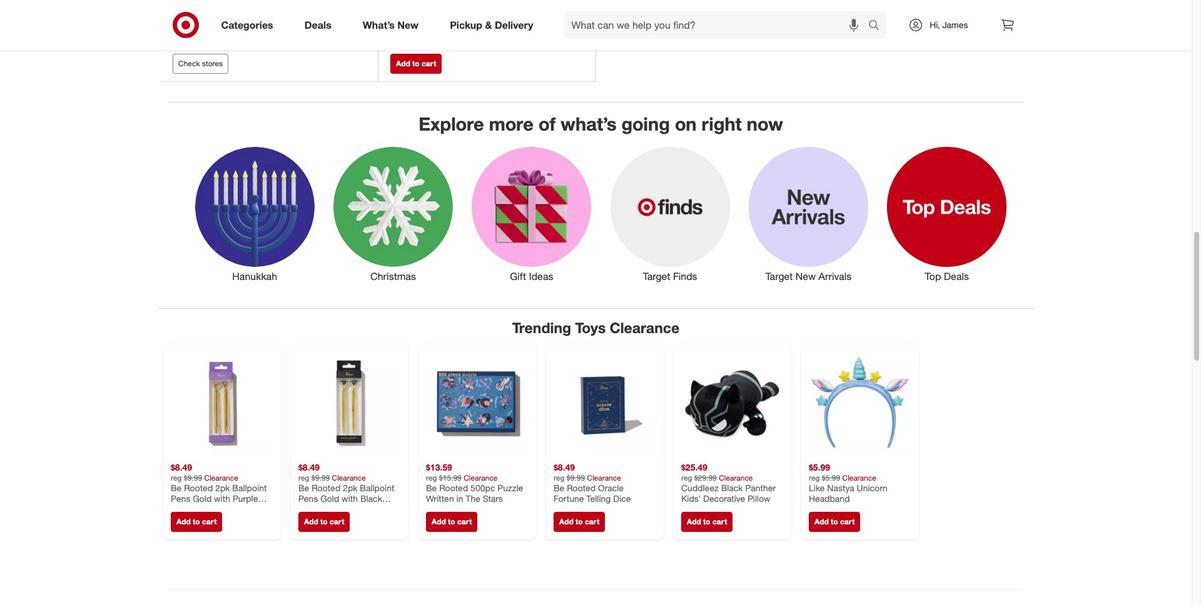Task type: describe. For each thing, give the bounding box(es) containing it.
explore
[[419, 113, 484, 135]]

be for be rooted oracle fortune telling dice
[[553, 483, 564, 493]]

cart for be rooted 2pk ballpoint pens gold with purple crystal black ink
[[202, 517, 216, 526]]

gift ideas
[[510, 270, 553, 282]]

in inside $13.59 reg $15.99 clearance be rooted 500pc puzzle written in the stars
[[456, 494, 463, 504]]

crystal for be rooted 2pk ballpoint pens gold with black crystal black ink
[[298, 505, 326, 515]]

exclusions
[[393, 17, 435, 28]]

$8.49 for be rooted 2pk ballpoint pens gold with black crystal black ink
[[298, 462, 319, 473]]

reg for be rooted 2pk ballpoint pens gold with purple crystal black ink
[[170, 473, 181, 483]]

available
[[407, 32, 441, 43]]

target finds
[[643, 270, 697, 282]]

right
[[702, 113, 742, 135]]

check stores
[[178, 59, 223, 68]]

500pc
[[470, 483, 495, 493]]

explore more of what's going on right now
[[419, 113, 783, 135]]

of
[[539, 113, 556, 135]]

not
[[390, 32, 404, 43]]

the
[[465, 494, 480, 504]]

$8.49 reg $9.99 clearance be rooted 2pk ballpoint pens gold with black crystal black ink
[[298, 462, 394, 515]]

gift ideas link
[[462, 145, 601, 284]]

add for be rooted 2pk ballpoint pens gold with black crystal black ink
[[304, 517, 318, 526]]

2pk for purple
[[215, 483, 230, 493]]

cuddleez
[[681, 483, 718, 493]]

$29.99
[[694, 473, 716, 483]]

clearance for like nastya unicorn headband
[[842, 473, 876, 483]]

going
[[621, 113, 670, 135]]

dice
[[613, 494, 631, 504]]

target for target new arrivals
[[765, 270, 793, 282]]

apply.
[[438, 17, 461, 28]]

stores inside * exclusions apply. not available in stores
[[452, 32, 477, 43]]

reg for cuddleez black panther kids' decorative pillow
[[681, 473, 692, 483]]

to for be rooted oracle fortune telling dice
[[575, 517, 582, 526]]

clearance for be rooted 500pc puzzle written in the stars
[[463, 473, 497, 483]]

what's new
[[363, 19, 419, 31]]

add to cart button for be rooted 500pc puzzle written in the stars
[[426, 512, 477, 532]]

christmas link
[[324, 145, 462, 284]]

$8.49 reg $9.99 clearance be rooted oracle fortune telling dice
[[553, 462, 631, 504]]

puzzle
[[497, 483, 523, 493]]

ink for purple
[[225, 505, 236, 515]]

limited stock
[[173, 4, 226, 15]]

pickup
[[450, 19, 482, 31]]

ballpoint for purple
[[232, 483, 266, 493]]

$8.49 reg $9.99 clearance be rooted 2pk ballpoint pens gold with purple crystal black ink
[[170, 462, 266, 515]]

trending
[[512, 319, 571, 337]]

ballpoint for black
[[360, 483, 394, 493]]

add for be rooted 2pk ballpoint pens gold with purple crystal black ink
[[176, 517, 190, 526]]

exclusions apply. button
[[393, 17, 461, 29]]

what's new link
[[352, 11, 434, 39]]

oracle
[[598, 483, 623, 493]]

target finds link
[[601, 145, 739, 284]]

hanukkah
[[232, 270, 277, 282]]

hanukkah link
[[185, 145, 324, 284]]

cart for like nastya unicorn headband
[[840, 517, 854, 526]]

rooted for be rooted 2pk ballpoint pens gold with purple crystal black ink
[[184, 483, 213, 493]]

$13.59
[[426, 462, 452, 473]]

ink for black
[[352, 505, 364, 515]]

pickup & delivery
[[450, 19, 533, 31]]

unicorn
[[856, 483, 887, 493]]

$9.99 for be rooted oracle fortune telling dice
[[566, 473, 585, 483]]

add for like nastya unicorn headband
[[814, 517, 828, 526]]

be for be rooted 2pk ballpoint pens gold with black crystal black ink
[[298, 483, 309, 493]]

toys
[[575, 319, 606, 337]]

add to cart for cuddleez black panther kids' decorative pillow
[[687, 517, 727, 526]]

add to cart down available
[[396, 59, 436, 68]]

now
[[747, 113, 783, 135]]

clearance for be rooted oracle fortune telling dice
[[587, 473, 621, 483]]

add to cart for like nastya unicorn headband
[[814, 517, 854, 526]]

hi, james
[[930, 19, 968, 30]]

$5.99 reg $5.99 clearance like nastya unicorn headband
[[809, 462, 887, 504]]

new for target
[[796, 270, 816, 282]]

top deals
[[925, 270, 969, 282]]

cart down available
[[422, 59, 436, 68]]

what's
[[363, 19, 395, 31]]

$9.99 for be rooted 2pk ballpoint pens gold with purple crystal black ink
[[183, 473, 202, 483]]

what's
[[561, 113, 616, 135]]

on
[[675, 113, 697, 135]]

more
[[489, 113, 533, 135]]

add to cart for be rooted 500pc puzzle written in the stars
[[431, 517, 472, 526]]

kids'
[[681, 494, 700, 504]]

gold for purple
[[192, 494, 211, 504]]

search
[[863, 20, 893, 32]]

black inside $8.49 reg $9.99 clearance be rooted 2pk ballpoint pens gold with purple crystal black ink
[[201, 505, 222, 515]]

check
[[178, 59, 200, 68]]

$5.99 up like
[[809, 462, 830, 473]]

add down the not
[[396, 59, 410, 68]]

add to cart for be rooted 2pk ballpoint pens gold with purple crystal black ink
[[176, 517, 216, 526]]

stars
[[482, 494, 503, 504]]

$15.99
[[439, 473, 461, 483]]



Task type: locate. For each thing, give the bounding box(es) containing it.
1 horizontal spatial stores
[[452, 32, 477, 43]]

1 crystal from the left
[[170, 505, 198, 515]]

1 horizontal spatial pens
[[298, 494, 318, 504]]

stock
[[204, 4, 226, 15]]

to for be rooted 2pk ballpoint pens gold with black crystal black ink
[[320, 517, 327, 526]]

clearance
[[610, 319, 679, 337], [204, 473, 238, 483], [332, 473, 365, 483], [463, 473, 497, 483], [587, 473, 621, 483], [719, 473, 753, 483], [842, 473, 876, 483]]

0 horizontal spatial stores
[[202, 59, 223, 68]]

to down fortune
[[575, 517, 582, 526]]

add down $8.49 reg $9.99 clearance be rooted 2pk ballpoint pens gold with purple crystal black ink
[[176, 517, 190, 526]]

to down headband
[[830, 517, 838, 526]]

gift
[[510, 270, 526, 282]]

add to cart
[[396, 59, 436, 68], [176, 517, 216, 526], [304, 517, 344, 526], [431, 517, 472, 526], [559, 517, 599, 526], [687, 517, 727, 526], [814, 517, 854, 526]]

deals link
[[294, 11, 347, 39]]

add to cart down headband
[[814, 517, 854, 526]]

0 horizontal spatial 2pk
[[215, 483, 230, 493]]

cart for cuddleez black panther kids' decorative pillow
[[712, 517, 727, 526]]

christmas
[[370, 270, 416, 282]]

0 vertical spatial stores
[[452, 32, 477, 43]]

4 be from the left
[[553, 483, 564, 493]]

ink inside $8.49 reg $9.99 clearance be rooted 2pk ballpoint pens gold with purple crystal black ink
[[225, 505, 236, 515]]

cart down $8.49 reg $9.99 clearance be rooted 2pk ballpoint pens gold with black crystal black ink
[[329, 517, 344, 526]]

2 ballpoint from the left
[[360, 483, 394, 493]]

pens inside $8.49 reg $9.99 clearance be rooted 2pk ballpoint pens gold with purple crystal black ink
[[170, 494, 190, 504]]

$8.49 inside $8.49 reg $9.99 clearance be rooted oracle fortune telling dice
[[553, 462, 575, 473]]

add to cart down written
[[431, 517, 472, 526]]

0 horizontal spatial deals
[[304, 19, 331, 31]]

0 horizontal spatial target
[[643, 270, 670, 282]]

be for be rooted 500pc puzzle written in the stars
[[426, 483, 436, 493]]

add to cart button for be rooted 2pk ballpoint pens gold with black crystal black ink
[[298, 512, 350, 532]]

ballpoint
[[232, 483, 266, 493], [360, 483, 394, 493]]

target inside 'link'
[[765, 270, 793, 282]]

headband
[[809, 494, 849, 504]]

with for purple
[[214, 494, 230, 504]]

add to cart down kids'
[[687, 517, 727, 526]]

2 crystal from the left
[[298, 505, 326, 515]]

clearance inside $25.49 reg $29.99 clearance cuddleez black panther kids' decorative pillow
[[719, 473, 753, 483]]

1 rooted from the left
[[184, 483, 213, 493]]

3 $9.99 from the left
[[566, 473, 585, 483]]

2pk inside $8.49 reg $9.99 clearance be rooted 2pk ballpoint pens gold with purple crystal black ink
[[215, 483, 230, 493]]

to down $8.49 reg $9.99 clearance be rooted 2pk ballpoint pens gold with purple crystal black ink
[[192, 517, 200, 526]]

4 rooted from the left
[[567, 483, 595, 493]]

add to cart for be rooted oracle fortune telling dice
[[559, 517, 599, 526]]

1 vertical spatial stores
[[202, 59, 223, 68]]

pickup & delivery link
[[439, 11, 549, 39]]

to down written
[[448, 517, 455, 526]]

pens for be rooted 2pk ballpoint pens gold with black crystal black ink
[[298, 494, 318, 504]]

0 vertical spatial new
[[397, 19, 419, 31]]

to for like nastya unicorn headband
[[830, 517, 838, 526]]

finds
[[673, 270, 697, 282]]

cart down $8.49 reg $9.99 clearance be rooted 2pk ballpoint pens gold with purple crystal black ink
[[202, 517, 216, 526]]

0 vertical spatial deals
[[304, 19, 331, 31]]

0 horizontal spatial ballpoint
[[232, 483, 266, 493]]

add to cart button for be rooted 2pk ballpoint pens gold with purple crystal black ink
[[170, 512, 222, 532]]

be rooted oracle fortune telling dice image
[[553, 352, 656, 455], [553, 352, 656, 455]]

reg for like nastya unicorn headband
[[809, 473, 819, 483]]

reg inside $8.49 reg $9.99 clearance be rooted 2pk ballpoint pens gold with black crystal black ink
[[298, 473, 309, 483]]

deals inside "link"
[[944, 270, 969, 282]]

target left arrivals
[[765, 270, 793, 282]]

clearance for be rooted 2pk ballpoint pens gold with black crystal black ink
[[332, 473, 365, 483]]

ballpoint inside $8.49 reg $9.99 clearance be rooted 2pk ballpoint pens gold with purple crystal black ink
[[232, 483, 266, 493]]

stores inside button
[[202, 59, 223, 68]]

add down headband
[[814, 517, 828, 526]]

clearance inside $13.59 reg $15.99 clearance be rooted 500pc puzzle written in the stars
[[463, 473, 497, 483]]

add to cart button
[[390, 54, 442, 74], [170, 512, 222, 532], [298, 512, 350, 532], [426, 512, 477, 532], [553, 512, 605, 532], [681, 512, 732, 532], [809, 512, 860, 532]]

trending toys clearance
[[512, 319, 679, 337]]

target new arrivals link
[[739, 145, 878, 284]]

in
[[443, 32, 450, 43], [456, 494, 463, 504]]

1 ink from the left
[[225, 505, 236, 515]]

reg inside $8.49 reg $9.99 clearance be rooted 2pk ballpoint pens gold with purple crystal black ink
[[170, 473, 181, 483]]

cart down telling
[[585, 517, 599, 526]]

2 with from the left
[[341, 494, 358, 504]]

deals
[[304, 19, 331, 31], [944, 270, 969, 282]]

be for be rooted 2pk ballpoint pens gold with purple crystal black ink
[[170, 483, 181, 493]]

be inside $8.49 reg $9.99 clearance be rooted oracle fortune telling dice
[[553, 483, 564, 493]]

1 vertical spatial new
[[796, 270, 816, 282]]

ideas
[[529, 270, 553, 282]]

written
[[426, 494, 454, 504]]

categories link
[[210, 11, 289, 39]]

reg inside $8.49 reg $9.99 clearance be rooted oracle fortune telling dice
[[553, 473, 564, 483]]

0 horizontal spatial in
[[443, 32, 450, 43]]

clearance for cuddleez black panther kids' decorative pillow
[[719, 473, 753, 483]]

add to cart button for be rooted oracle fortune telling dice
[[553, 512, 605, 532]]

reg for be rooted 2pk ballpoint pens gold with black crystal black ink
[[298, 473, 309, 483]]

1 gold from the left
[[192, 494, 211, 504]]

gold inside $8.49 reg $9.99 clearance be rooted 2pk ballpoint pens gold with black crystal black ink
[[320, 494, 339, 504]]

new right *
[[397, 19, 419, 31]]

crystal inside $8.49 reg $9.99 clearance be rooted 2pk ballpoint pens gold with black crystal black ink
[[298, 505, 326, 515]]

0 horizontal spatial gold
[[192, 494, 211, 504]]

add to cart for be rooted 2pk ballpoint pens gold with black crystal black ink
[[304, 517, 344, 526]]

$9.99 for be rooted 2pk ballpoint pens gold with black crystal black ink
[[311, 473, 329, 483]]

1 2pk from the left
[[215, 483, 230, 493]]

2 $9.99 from the left
[[311, 473, 329, 483]]

rooted for be rooted 2pk ballpoint pens gold with black crystal black ink
[[311, 483, 340, 493]]

2pk
[[215, 483, 230, 493], [343, 483, 357, 493]]

categories
[[221, 19, 273, 31]]

$5.99 up headband
[[822, 473, 840, 483]]

pens for be rooted 2pk ballpoint pens gold with purple crystal black ink
[[170, 494, 190, 504]]

0 horizontal spatial crystal
[[170, 505, 198, 515]]

clearance for be rooted 2pk ballpoint pens gold with purple crystal black ink
[[204, 473, 238, 483]]

new for what's
[[397, 19, 419, 31]]

add for be rooted oracle fortune telling dice
[[559, 517, 573, 526]]

1 pens from the left
[[170, 494, 190, 504]]

to for be rooted 500pc puzzle written in the stars
[[448, 517, 455, 526]]

2 reg from the left
[[298, 473, 309, 483]]

$9.99 inside $8.49 reg $9.99 clearance be rooted oracle fortune telling dice
[[566, 473, 585, 483]]

0 horizontal spatial $9.99
[[183, 473, 202, 483]]

1 horizontal spatial with
[[341, 494, 358, 504]]

add down kids'
[[687, 517, 701, 526]]

1 horizontal spatial crystal
[[298, 505, 326, 515]]

$8.49 for be rooted 2pk ballpoint pens gold with purple crystal black ink
[[170, 462, 192, 473]]

be inside $13.59 reg $15.99 clearance be rooted 500pc puzzle written in the stars
[[426, 483, 436, 493]]

be inside $8.49 reg $9.99 clearance be rooted 2pk ballpoint pens gold with purple crystal black ink
[[170, 483, 181, 493]]

2 2pk from the left
[[343, 483, 357, 493]]

target new arrivals
[[765, 270, 852, 282]]

1 target from the left
[[643, 270, 670, 282]]

ink inside $8.49 reg $9.99 clearance be rooted 2pk ballpoint pens gold with black crystal black ink
[[352, 505, 364, 515]]

arrivals
[[819, 270, 852, 282]]

1 horizontal spatial target
[[765, 270, 793, 282]]

cart for be rooted 500pc puzzle written in the stars
[[457, 517, 472, 526]]

cuddleez black panther kids' decorative pillow image
[[681, 352, 783, 455], [681, 352, 783, 455]]

target for target finds
[[643, 270, 670, 282]]

crystal inside $8.49 reg $9.99 clearance be rooted 2pk ballpoint pens gold with purple crystal black ink
[[170, 505, 198, 515]]

pens
[[170, 494, 190, 504], [298, 494, 318, 504]]

cart down headband
[[840, 517, 854, 526]]

new inside 'link'
[[796, 270, 816, 282]]

decorative
[[703, 494, 745, 504]]

reg for be rooted 500pc puzzle written in the stars
[[426, 473, 437, 483]]

$8.49
[[170, 462, 192, 473], [298, 462, 319, 473], [553, 462, 575, 473]]

0 vertical spatial in
[[443, 32, 450, 43]]

6 reg from the left
[[809, 473, 819, 483]]

2 target from the left
[[765, 270, 793, 282]]

2 rooted from the left
[[311, 483, 340, 493]]

*
[[390, 17, 393, 28]]

$9.99 inside $8.49 reg $9.99 clearance be rooted 2pk ballpoint pens gold with black crystal black ink
[[311, 473, 329, 483]]

$13.59 reg $15.99 clearance be rooted 500pc puzzle written in the stars
[[426, 462, 523, 504]]

be rooted 2pk ballpoint pens gold with black crystal black ink image
[[298, 352, 401, 455], [298, 352, 401, 455]]

2 pens from the left
[[298, 494, 318, 504]]

purple
[[232, 494, 258, 504]]

reg inside $25.49 reg $29.99 clearance cuddleez black panther kids' decorative pillow
[[681, 473, 692, 483]]

0 horizontal spatial $8.49
[[170, 462, 192, 473]]

top
[[925, 270, 941, 282]]

ink
[[225, 505, 236, 515], [352, 505, 364, 515]]

add down $8.49 reg $9.99 clearance be rooted 2pk ballpoint pens gold with black crystal black ink
[[304, 517, 318, 526]]

$8.49 inside $8.49 reg $9.99 clearance be rooted 2pk ballpoint pens gold with purple crystal black ink
[[170, 462, 192, 473]]

2pk for black
[[343, 483, 357, 493]]

1 vertical spatial deals
[[944, 270, 969, 282]]

clearance inside $8.49 reg $9.99 clearance be rooted oracle fortune telling dice
[[587, 473, 621, 483]]

What can we help you find? suggestions appear below search field
[[564, 11, 872, 39]]

to down available
[[412, 59, 420, 68]]

1 horizontal spatial ballpoint
[[360, 483, 394, 493]]

$25.49
[[681, 462, 707, 473]]

cart down the the
[[457, 517, 472, 526]]

1 with from the left
[[214, 494, 230, 504]]

cart for be rooted oracle fortune telling dice
[[585, 517, 599, 526]]

in left the the
[[456, 494, 463, 504]]

$9.99
[[183, 473, 202, 483], [311, 473, 329, 483], [566, 473, 585, 483]]

cart down decorative
[[712, 517, 727, 526]]

1 be from the left
[[170, 483, 181, 493]]

be rooted 500pc puzzle written in the stars image
[[426, 352, 528, 455], [426, 352, 528, 455]]

add
[[396, 59, 410, 68], [176, 517, 190, 526], [304, 517, 318, 526], [431, 517, 446, 526], [559, 517, 573, 526], [687, 517, 701, 526], [814, 517, 828, 526]]

target
[[643, 270, 670, 282], [765, 270, 793, 282]]

to for cuddleez black panther kids' decorative pillow
[[703, 517, 710, 526]]

1 $9.99 from the left
[[183, 473, 202, 483]]

rooted inside $8.49 reg $9.99 clearance be rooted 2pk ballpoint pens gold with purple crystal black ink
[[184, 483, 213, 493]]

$9.99 inside $8.49 reg $9.99 clearance be rooted 2pk ballpoint pens gold with purple crystal black ink
[[183, 473, 202, 483]]

add to cart down fortune
[[559, 517, 599, 526]]

1 horizontal spatial gold
[[320, 494, 339, 504]]

pillow
[[747, 494, 770, 504]]

2 be from the left
[[298, 483, 309, 493]]

$25.49 reg $29.99 clearance cuddleez black panther kids' decorative pillow
[[681, 462, 775, 504]]

rooted inside $13.59 reg $15.99 clearance be rooted 500pc puzzle written in the stars
[[439, 483, 468, 493]]

2 horizontal spatial $8.49
[[553, 462, 575, 473]]

rooted for be rooted 500pc puzzle written in the stars
[[439, 483, 468, 493]]

gold inside $8.49 reg $9.99 clearance be rooted 2pk ballpoint pens gold with purple crystal black ink
[[192, 494, 211, 504]]

1 horizontal spatial deals
[[944, 270, 969, 282]]

1 vertical spatial in
[[456, 494, 463, 504]]

2pk inside $8.49 reg $9.99 clearance be rooted 2pk ballpoint pens gold with black crystal black ink
[[343, 483, 357, 493]]

deals right 'top'
[[944, 270, 969, 282]]

search button
[[863, 11, 893, 41]]

0 horizontal spatial ink
[[225, 505, 236, 515]]

gold
[[192, 494, 211, 504], [320, 494, 339, 504]]

rooted for be rooted oracle fortune telling dice
[[567, 483, 595, 493]]

$8.49 for be rooted oracle fortune telling dice
[[553, 462, 575, 473]]

like
[[809, 483, 824, 493]]

pens inside $8.49 reg $9.99 clearance be rooted 2pk ballpoint pens gold with black crystal black ink
[[298, 494, 318, 504]]

deals left "what's"
[[304, 19, 331, 31]]

reg inside $5.99 reg $5.99 clearance like nastya unicorn headband
[[809, 473, 819, 483]]

add down written
[[431, 517, 446, 526]]

1 ballpoint from the left
[[232, 483, 266, 493]]

0 horizontal spatial with
[[214, 494, 230, 504]]

3 reg from the left
[[426, 473, 437, 483]]

reg
[[170, 473, 181, 483], [298, 473, 309, 483], [426, 473, 437, 483], [553, 473, 564, 483], [681, 473, 692, 483], [809, 473, 819, 483]]

add to cart down $8.49 reg $9.99 clearance be rooted 2pk ballpoint pens gold with purple crystal black ink
[[176, 517, 216, 526]]

add down fortune
[[559, 517, 573, 526]]

black
[[721, 483, 743, 493], [360, 494, 382, 504], [201, 505, 222, 515], [328, 505, 350, 515]]

hi,
[[930, 19, 940, 30]]

5 reg from the left
[[681, 473, 692, 483]]

$5.99
[[809, 462, 830, 473], [822, 473, 840, 483]]

panther
[[745, 483, 775, 493]]

crystal for be rooted 2pk ballpoint pens gold with purple crystal black ink
[[170, 505, 198, 515]]

check stores button
[[173, 54, 228, 74]]

black inside $25.49 reg $29.99 clearance cuddleez black panther kids' decorative pillow
[[721, 483, 743, 493]]

gold for black
[[320, 494, 339, 504]]

to down $8.49 reg $9.99 clearance be rooted 2pk ballpoint pens gold with black crystal black ink
[[320, 517, 327, 526]]

* exclusions apply. not available in stores
[[390, 17, 477, 43]]

$8.49 inside $8.49 reg $9.99 clearance be rooted 2pk ballpoint pens gold with black crystal black ink
[[298, 462, 319, 473]]

to for be rooted 2pk ballpoint pens gold with purple crystal black ink
[[192, 517, 200, 526]]

reg for be rooted oracle fortune telling dice
[[553, 473, 564, 483]]

add for cuddleez black panther kids' decorative pillow
[[687, 517, 701, 526]]

crystal
[[170, 505, 198, 515], [298, 505, 326, 515]]

delivery
[[495, 19, 533, 31]]

james
[[942, 19, 968, 30]]

3 be from the left
[[426, 483, 436, 493]]

2 ink from the left
[[352, 505, 364, 515]]

limited
[[173, 4, 202, 15]]

with
[[214, 494, 230, 504], [341, 494, 358, 504]]

0 horizontal spatial pens
[[170, 494, 190, 504]]

telling
[[586, 494, 610, 504]]

4 reg from the left
[[553, 473, 564, 483]]

with inside $8.49 reg $9.99 clearance be rooted 2pk ballpoint pens gold with purple crystal black ink
[[214, 494, 230, 504]]

top deals link
[[878, 145, 1016, 284]]

fortune
[[553, 494, 584, 504]]

be rooted 2pk ballpoint pens gold with purple crystal black ink image
[[170, 352, 273, 455], [170, 352, 273, 455]]

&
[[485, 19, 492, 31]]

1 reg from the left
[[170, 473, 181, 483]]

cart
[[422, 59, 436, 68], [202, 517, 216, 526], [329, 517, 344, 526], [457, 517, 472, 526], [585, 517, 599, 526], [712, 517, 727, 526], [840, 517, 854, 526]]

add to cart button for cuddleez black panther kids' decorative pillow
[[681, 512, 732, 532]]

with for black
[[341, 494, 358, 504]]

3 rooted from the left
[[439, 483, 468, 493]]

2 $8.49 from the left
[[298, 462, 319, 473]]

stores down pickup
[[452, 32, 477, 43]]

0 horizontal spatial new
[[397, 19, 419, 31]]

nastya
[[827, 483, 854, 493]]

target left finds
[[643, 270, 670, 282]]

be inside $8.49 reg $9.99 clearance be rooted 2pk ballpoint pens gold with black crystal black ink
[[298, 483, 309, 493]]

in down the apply. in the left top of the page
[[443, 32, 450, 43]]

add for be rooted 500pc puzzle written in the stars
[[431, 517, 446, 526]]

1 horizontal spatial ink
[[352, 505, 364, 515]]

ballpoint inside $8.49 reg $9.99 clearance be rooted 2pk ballpoint pens gold with black crystal black ink
[[360, 483, 394, 493]]

stores
[[452, 32, 477, 43], [202, 59, 223, 68]]

reg inside $13.59 reg $15.99 clearance be rooted 500pc puzzle written in the stars
[[426, 473, 437, 483]]

clearance inside $8.49 reg $9.99 clearance be rooted 2pk ballpoint pens gold with purple crystal black ink
[[204, 473, 238, 483]]

1 horizontal spatial in
[[456, 494, 463, 504]]

clearance inside $5.99 reg $5.99 clearance like nastya unicorn headband
[[842, 473, 876, 483]]

new left arrivals
[[796, 270, 816, 282]]

1 $8.49 from the left
[[170, 462, 192, 473]]

in inside * exclusions apply. not available in stores
[[443, 32, 450, 43]]

to down decorative
[[703, 517, 710, 526]]

like nastya unicorn headband image
[[809, 352, 911, 455], [809, 352, 911, 455]]

stores right check
[[202, 59, 223, 68]]

1 horizontal spatial $9.99
[[311, 473, 329, 483]]

rooted inside $8.49 reg $9.99 clearance be rooted oracle fortune telling dice
[[567, 483, 595, 493]]

add to cart button for like nastya unicorn headband
[[809, 512, 860, 532]]

clearance inside $8.49 reg $9.99 clearance be rooted 2pk ballpoint pens gold with black crystal black ink
[[332, 473, 365, 483]]

add to cart down $8.49 reg $9.99 clearance be rooted 2pk ballpoint pens gold with black crystal black ink
[[304, 517, 344, 526]]

rooted inside $8.49 reg $9.99 clearance be rooted 2pk ballpoint pens gold with black crystal black ink
[[311, 483, 340, 493]]

2 horizontal spatial $9.99
[[566, 473, 585, 483]]

1 horizontal spatial $8.49
[[298, 462, 319, 473]]

cart for be rooted 2pk ballpoint pens gold with black crystal black ink
[[329, 517, 344, 526]]

3 $8.49 from the left
[[553, 462, 575, 473]]

1 horizontal spatial 2pk
[[343, 483, 357, 493]]

with inside $8.49 reg $9.99 clearance be rooted 2pk ballpoint pens gold with black crystal black ink
[[341, 494, 358, 504]]

new
[[397, 19, 419, 31], [796, 270, 816, 282]]

2 gold from the left
[[320, 494, 339, 504]]

1 horizontal spatial new
[[796, 270, 816, 282]]



Task type: vqa. For each thing, say whether or not it's contained in the screenshot.
target circle link
no



